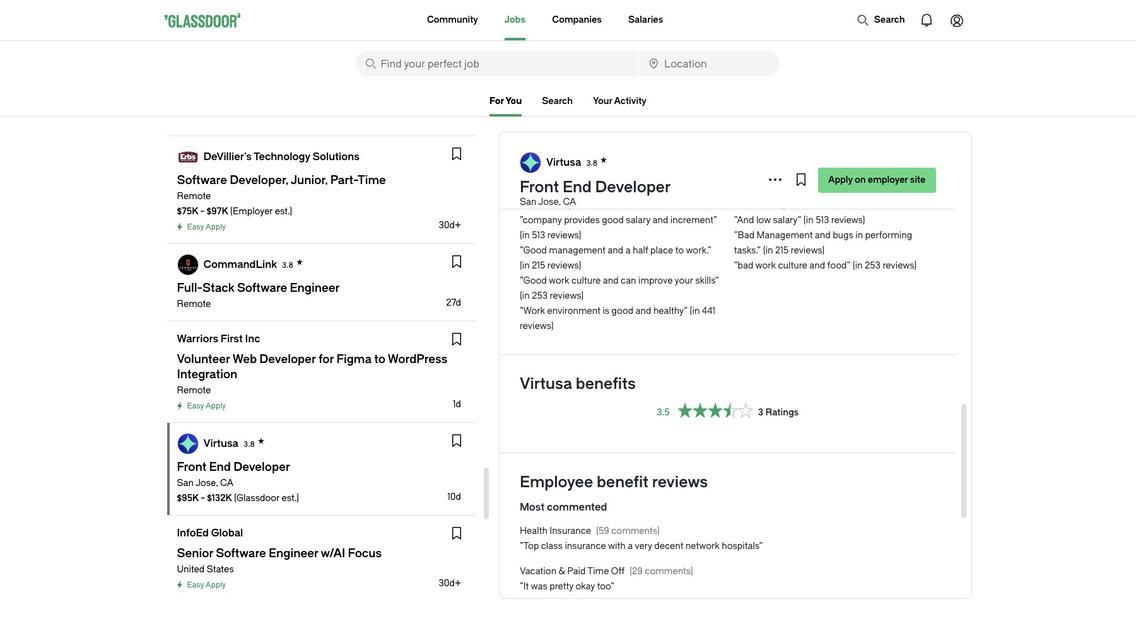 Task type: locate. For each thing, give the bounding box(es) containing it.
for you link
[[490, 96, 522, 117]]

san up $95k on the bottom of the page
[[177, 478, 194, 489]]

1 vertical spatial comments)
[[645, 567, 693, 577]]

life right no
[[857, 185, 869, 196]]

2 horizontal spatial 3.8
[[586, 159, 598, 168]]

remote
[[177, 191, 211, 202], [177, 299, 211, 310], [177, 386, 211, 396]]

all
[[659, 185, 668, 196]]

3 " ( from the top
[[520, 276, 719, 302]]

united
[[177, 565, 205, 575]]

0 vertical spatial " (
[[520, 215, 717, 241]]

ca up $132k
[[220, 478, 233, 489]]

skills
[[695, 276, 715, 286]]

virtusa logo image up $95k on the bottom of the page
[[178, 434, 198, 454]]

( left 441
[[690, 306, 692, 317]]

1 vertical spatial good
[[523, 276, 547, 286]]

- right $95k on the bottom of the page
[[201, 493, 205, 504]]

easy for infoed
[[187, 581, 204, 590]]

est.) inside san jose, ca $95k - $132k (glassdoor est.)
[[282, 493, 299, 504]]

0 horizontal spatial 215
[[532, 261, 545, 271]]

( up management
[[804, 215, 806, 226]]

balance right on
[[872, 185, 904, 196]]

$132k
[[207, 493, 232, 504]]

0 horizontal spatial culture
[[572, 276, 601, 286]]

0 horizontal spatial ca
[[220, 478, 233, 489]]

2 vertical spatial easy apply
[[187, 581, 226, 590]]

san down nice
[[520, 197, 537, 208]]

companies
[[552, 15, 602, 25]]

1 horizontal spatial none field
[[639, 51, 780, 76]]

in left 441
[[692, 306, 700, 317]]

company right nice
[[545, 185, 584, 196]]

no
[[821, 185, 832, 196]]

in down management
[[766, 245, 773, 256]]

1 horizontal spatial life
[[857, 185, 869, 196]]

easy for warriors
[[187, 402, 204, 411]]

0 horizontal spatial none field
[[356, 51, 638, 76]]

good
[[523, 245, 547, 256], [523, 276, 547, 286]]

remote inside remote $75k - $97k (employer est.)
[[177, 191, 211, 202]]

" good management and a half place to work.
[[520, 245, 708, 256]]

1 vertical spatial culture
[[572, 276, 601, 286]]

in inside '" bad management and bugs in performing tasks.'
[[856, 230, 863, 241]]

" (
[[520, 215, 717, 241], [520, 245, 712, 271], [520, 276, 719, 302]]

332
[[520, 200, 536, 211], [734, 200, 750, 211]]

good right all
[[671, 185, 692, 196]]

food
[[828, 261, 847, 271]]

company
[[545, 185, 584, 196], [523, 215, 562, 226]]

est.) inside remote $75k - $97k (employer est.)
[[275, 206, 292, 217]]

reviews down "work"
[[520, 321, 551, 332]]

332 down nice
[[520, 200, 536, 211]]

1 horizontal spatial salary
[[773, 215, 798, 226]]

hospitals"
[[722, 541, 763, 552]]

good up " good management and a half place to work.
[[602, 215, 624, 226]]

increment
[[671, 215, 714, 226]]

1 vertical spatial easy apply
[[187, 402, 226, 411]]

1 vertical spatial -
[[201, 493, 205, 504]]

2 vertical spatial remote
[[177, 386, 211, 396]]

513 up '" bad management and bugs in performing tasks.'
[[816, 215, 829, 226]]

" ( up is
[[520, 276, 719, 302]]

a left very
[[628, 541, 633, 552]]

)
[[569, 200, 572, 211], [784, 200, 786, 211], [863, 215, 865, 226], [579, 230, 581, 241], [822, 245, 825, 256], [579, 261, 581, 271], [914, 261, 917, 271], [581, 291, 584, 302], [551, 321, 554, 332]]

0 horizontal spatial san
[[177, 478, 194, 489]]

ratings
[[766, 407, 799, 418]]

(employer
[[230, 206, 273, 217]]

work up in 253 reviews )
[[549, 276, 569, 286]]

513 up in 215 reviews )
[[532, 230, 545, 241]]

3 ratings
[[758, 407, 799, 418]]

" bad work culture and food " ( in 253 reviews )
[[734, 261, 917, 271]]

" ( for a
[[520, 245, 712, 271]]

253 up "work"
[[532, 291, 548, 302]]

0 horizontal spatial 513
[[532, 230, 545, 241]]

None field
[[356, 51, 638, 76], [639, 51, 780, 76]]

jose, inside san jose, ca $95k - $132k (glassdoor est.)
[[196, 478, 218, 489]]

virtusa logo image up the front
[[520, 153, 541, 173]]

1 in 332 reviews from the left
[[520, 185, 708, 211]]

devillier's technology solutions logo image
[[178, 147, 198, 167]]

good down in 215 reviews )
[[523, 276, 547, 286]]

1 horizontal spatial ca
[[563, 197, 576, 208]]

1 vertical spatial 30d+
[[439, 579, 461, 589]]

1 horizontal spatial 3.8
[[282, 261, 293, 270]]

performing
[[865, 230, 913, 241]]

1 vertical spatial ca
[[220, 478, 233, 489]]

" ( up " good management and a half place to work.
[[520, 215, 717, 241]]

1 vertical spatial virtusa logo image
[[178, 434, 198, 454]]

low
[[756, 215, 771, 226]]

virtusa up end on the top
[[546, 156, 581, 168]]

with
[[608, 541, 626, 552]]

1 none field from the left
[[356, 51, 638, 76]]

0 horizontal spatial 332
[[520, 200, 536, 211]]

0 vertical spatial virtusa logo image
[[520, 153, 541, 173]]

warriors first inc
[[177, 333, 260, 345]]

215
[[775, 245, 789, 256], [532, 261, 545, 271]]

1 332 from the left
[[520, 200, 536, 211]]

1 horizontal spatial san
[[520, 197, 537, 208]]

jobs link
[[505, 0, 526, 40]]

1 vertical spatial jose,
[[196, 478, 218, 489]]

2 332 from the left
[[734, 200, 750, 211]]

- inside remote $75k - $97k (employer est.)
[[200, 206, 205, 217]]

search inside button
[[874, 15, 905, 25]]

virtusa reviews by front end engineer element
[[520, 160, 936, 334]]

est.) right (glassdoor on the left of the page
[[282, 493, 299, 504]]

virtusa logo image
[[520, 153, 541, 173], [178, 434, 198, 454]]

comments) up very
[[612, 526, 660, 537]]

and
[[804, 185, 819, 196], [653, 215, 668, 226], [815, 230, 831, 241], [608, 245, 624, 256], [810, 261, 825, 271], [603, 276, 619, 286], [636, 306, 651, 317]]

1 vertical spatial company
[[523, 215, 562, 226]]

3 easy apply from the top
[[187, 581, 226, 590]]

remote for 1d
[[177, 386, 211, 396]]

0 vertical spatial company
[[545, 185, 584, 196]]

2 in 332 reviews from the left
[[734, 185, 920, 211]]

1 vertical spatial est.)
[[282, 493, 299, 504]]

a left half
[[626, 245, 631, 256]]

work
[[586, 185, 607, 196], [834, 185, 855, 196], [756, 261, 776, 271], [549, 276, 569, 286]]

most commented element
[[520, 524, 936, 625]]

0 vertical spatial a
[[626, 245, 631, 256]]

2 good from the top
[[523, 276, 547, 286]]

253 down performing
[[865, 261, 881, 271]]

a
[[626, 245, 631, 256], [628, 541, 633, 552]]

nice
[[524, 185, 543, 196]]

a inside health insurance (59 comments) "top class insurance with a very decent network hospitals"
[[628, 541, 633, 552]]

vacation & paid time off (29 comments) "it was pretty okay too"
[[520, 567, 693, 592]]

company up in 513 reviews ) at the top of the page
[[523, 215, 562, 226]]

1 horizontal spatial search
[[874, 15, 905, 25]]

good up in 215 reviews )
[[523, 245, 547, 256]]

0 vertical spatial easy apply
[[187, 223, 226, 232]]

1 horizontal spatial culture
[[778, 261, 808, 271]]

1 easy apply from the top
[[187, 223, 226, 232]]

work right bad
[[756, 261, 776, 271]]

first
[[221, 333, 243, 345]]

bugs
[[833, 230, 854, 241]]

and left bugs
[[815, 230, 831, 241]]

good for 215
[[523, 245, 547, 256]]

0 vertical spatial ca
[[563, 197, 576, 208]]

- right the $75k
[[200, 206, 205, 217]]

pros
[[525, 163, 541, 172]]

reviews
[[576, 122, 632, 139], [538, 200, 569, 211], [752, 200, 784, 211], [831, 215, 863, 226], [548, 230, 579, 241], [791, 245, 822, 256], [548, 261, 579, 271], [883, 261, 914, 271], [550, 291, 581, 302], [520, 321, 551, 332], [652, 474, 708, 492]]

jose, up $132k
[[196, 478, 218, 489]]

3 easy from the top
[[187, 581, 204, 590]]

30d+
[[439, 220, 461, 231], [439, 579, 461, 589]]

and left food
[[810, 261, 825, 271]]

0 vertical spatial good
[[523, 245, 547, 256]]

in 332 reviews up the " and low salary " ( in 513 reviews )
[[734, 185, 920, 211]]

0 horizontal spatial jose,
[[196, 478, 218, 489]]

3.8 right the commandlink on the top
[[282, 261, 293, 270]]

2 remote from the top
[[177, 299, 211, 310]]

is
[[603, 306, 610, 317]]

life up " company provides good salary and increment
[[609, 185, 621, 196]]

2 vertical spatial 3.8
[[244, 440, 255, 449]]

0 horizontal spatial life
[[609, 185, 621, 196]]

easy
[[187, 223, 204, 232], [187, 402, 204, 411], [187, 581, 204, 590]]

2 vertical spatial " (
[[520, 276, 719, 302]]

0 horizontal spatial balance
[[624, 185, 657, 196]]

-
[[200, 206, 205, 217], [201, 493, 205, 504]]

2 easy apply from the top
[[187, 402, 226, 411]]

jose, inside front end developer san jose, ca
[[538, 197, 561, 208]]

1 " ( from the top
[[520, 215, 717, 241]]

2 vertical spatial easy
[[187, 581, 204, 590]]

1 horizontal spatial 215
[[775, 245, 789, 256]]

in 332 reviews up " company provides good salary and increment
[[520, 185, 708, 211]]

very
[[635, 541, 652, 552]]

0 vertical spatial comments)
[[612, 526, 660, 537]]

215 down in 513 reviews ) at the top of the page
[[532, 261, 545, 271]]

apply inside "button"
[[828, 175, 853, 186]]

1 horizontal spatial virtusa logo image
[[520, 153, 541, 173]]

balance
[[624, 185, 657, 196], [872, 185, 904, 196]]

3.8
[[586, 159, 598, 168], [282, 261, 293, 270], [244, 440, 255, 449]]

332 down lot
[[734, 200, 750, 211]]

remote up warriors
[[177, 299, 211, 310]]

2 30d+ from the top
[[439, 579, 461, 589]]

0 vertical spatial 513
[[816, 215, 829, 226]]

reviews up low
[[752, 200, 784, 211]]

global
[[211, 527, 243, 539]]

0 vertical spatial -
[[200, 206, 205, 217]]

in up increment
[[701, 185, 708, 196]]

2 easy from the top
[[187, 402, 204, 411]]

215 down management
[[775, 245, 789, 256]]

culture down management
[[572, 276, 601, 286]]

community
[[427, 15, 478, 25]]

0 horizontal spatial in 332 reviews
[[520, 185, 708, 211]]

in 332 reviews
[[520, 185, 708, 211], [734, 185, 920, 211]]

in up '" bad management and bugs in performing tasks.'
[[806, 215, 814, 226]]

3.8 up san jose, ca $95k - $132k (glassdoor est.)
[[244, 440, 255, 449]]

culture down " ( in 215 reviews )
[[778, 261, 808, 271]]

search
[[874, 15, 905, 25], [542, 96, 573, 107]]

3 remote from the top
[[177, 386, 211, 396]]

virtusa up san jose, ca $95k - $132k (glassdoor est.)
[[203, 438, 239, 450]]

0 vertical spatial jose,
[[538, 197, 561, 208]]

1 vertical spatial remote
[[177, 299, 211, 310]]

balance left all
[[624, 185, 657, 196]]

remote up the $75k
[[177, 191, 211, 202]]

0 horizontal spatial salary
[[626, 215, 651, 226]]

bad
[[738, 261, 754, 271]]

1 good from the top
[[523, 245, 547, 256]]

332 for lot of pressure and no work life balance
[[734, 200, 750, 211]]

0 vertical spatial culture
[[778, 261, 808, 271]]

comments) down decent
[[645, 567, 693, 577]]

( right tasks.
[[763, 245, 766, 256]]

salary
[[626, 215, 651, 226], [773, 215, 798, 226]]

ca down end on the top
[[563, 197, 576, 208]]

reviews down your
[[576, 122, 632, 139]]

off
[[611, 567, 625, 577]]

in 332 reviews for no
[[734, 185, 920, 211]]

by
[[635, 122, 652, 139]]

1 horizontal spatial 332
[[734, 200, 750, 211]]

remote $75k - $97k (employer est.)
[[177, 191, 292, 217]]

salary up half
[[626, 215, 651, 226]]

in inside in 441 reviews
[[692, 306, 700, 317]]

1 vertical spatial " (
[[520, 245, 712, 271]]

remote down warriors
[[177, 386, 211, 396]]

0 vertical spatial remote
[[177, 191, 211, 202]]

0 vertical spatial 253
[[865, 261, 881, 271]]

1 vertical spatial 3.8
[[282, 261, 293, 270]]

employer
[[868, 175, 908, 186]]

san
[[520, 197, 537, 208], [177, 478, 194, 489]]

est.) right (employer
[[275, 206, 292, 217]]

1 vertical spatial easy
[[187, 402, 204, 411]]

" bad management and bugs in performing tasks.
[[734, 230, 913, 256]]

your
[[675, 276, 693, 286]]

1 vertical spatial a
[[628, 541, 633, 552]]

solutions
[[313, 151, 360, 163]]

status
[[678, 403, 753, 418]]

" ( up " good work culture and can improve your skills
[[520, 245, 712, 271]]

1 30d+ from the top
[[439, 220, 461, 231]]

comments) inside vacation & paid time off (29 comments) "it was pretty okay too"
[[645, 567, 693, 577]]

est.)
[[275, 206, 292, 217], [282, 493, 299, 504]]

0 vertical spatial est.)
[[275, 206, 292, 217]]

" ( in 215 reviews )
[[757, 245, 825, 256]]

0 vertical spatial search
[[874, 15, 905, 25]]

0 vertical spatial easy
[[187, 223, 204, 232]]

1 remote from the top
[[177, 191, 211, 202]]

2 vertical spatial good
[[612, 306, 634, 317]]

vacation
[[520, 567, 557, 577]]

good right is
[[612, 306, 634, 317]]

2 " ( from the top
[[520, 245, 712, 271]]

0 horizontal spatial 3.8
[[244, 440, 255, 449]]

1 horizontal spatial balance
[[872, 185, 904, 196]]

1 vertical spatial good
[[602, 215, 624, 226]]

1 horizontal spatial 253
[[865, 261, 881, 271]]

devillier's technology solutions
[[203, 151, 360, 163]]

Search location field
[[639, 51, 780, 76]]

life
[[609, 185, 621, 196], [857, 185, 869, 196]]

0 vertical spatial 30d+
[[439, 220, 461, 231]]

0 horizontal spatial 253
[[532, 291, 548, 302]]

salary up management
[[773, 215, 798, 226]]

jose, down the front
[[538, 197, 561, 208]]

1 horizontal spatial 513
[[816, 215, 829, 226]]

reviews up management
[[548, 230, 579, 241]]

2 life from the left
[[857, 185, 869, 196]]

1 horizontal spatial jose,
[[538, 197, 561, 208]]

in right bugs
[[856, 230, 863, 241]]

1 vertical spatial san
[[177, 478, 194, 489]]

0 vertical spatial san
[[520, 197, 537, 208]]

0 horizontal spatial search
[[542, 96, 573, 107]]

( up in 215 reviews )
[[520, 230, 522, 241]]

good for 253
[[523, 276, 547, 286]]

3.8 up end on the top
[[586, 159, 598, 168]]

class
[[541, 541, 563, 552]]

2 none field from the left
[[639, 51, 780, 76]]

1 horizontal spatial in 332 reviews
[[734, 185, 920, 211]]

tasks.
[[734, 245, 757, 256]]

work
[[524, 306, 545, 317]]

in 441 reviews
[[520, 306, 715, 332]]



Task type: vqa. For each thing, say whether or not it's contained in the screenshot.


Task type: describe. For each thing, give the bounding box(es) containing it.
3
[[758, 407, 764, 418]]

( down in 513 reviews ) at the top of the page
[[520, 261, 522, 271]]

Search keyword field
[[356, 51, 638, 76]]

management
[[549, 245, 606, 256]]

virtusa benefits
[[520, 375, 636, 393]]

half
[[633, 245, 648, 256]]

most
[[520, 502, 545, 514]]

companies link
[[552, 0, 602, 40]]

san inside san jose, ca $95k - $132k (glassdoor est.)
[[177, 478, 194, 489]]

united states
[[177, 565, 234, 575]]

" ( for salary
[[520, 215, 717, 241]]

1 vertical spatial 215
[[532, 261, 545, 271]]

1 vertical spatial 513
[[532, 230, 545, 241]]

inc
[[245, 333, 260, 345]]

on
[[855, 175, 866, 186]]

reviews up bugs
[[831, 215, 863, 226]]

infoed
[[177, 527, 209, 539]]

" ( for and
[[520, 276, 719, 302]]

and
[[737, 215, 754, 226]]

culture for )
[[572, 276, 601, 286]]

ca inside front end developer san jose, ca
[[563, 197, 576, 208]]

work up provides at the top of page
[[586, 185, 607, 196]]

&
[[559, 567, 565, 577]]

san jose, ca $95k - $132k (glassdoor est.)
[[177, 478, 299, 504]]

you
[[506, 96, 522, 107]]

and up place
[[653, 215, 668, 226]]

in right employer
[[913, 185, 920, 196]]

commandlink
[[203, 258, 277, 270]]

remote for 27d
[[177, 299, 211, 310]]

infoed global
[[177, 527, 243, 539]]

none field search keyword
[[356, 51, 638, 76]]

commented
[[547, 502, 607, 514]]

end
[[695, 122, 723, 139]]

" inside '" bad management and bugs in performing tasks.'
[[734, 230, 738, 241]]

easy apply for infoed
[[187, 581, 226, 590]]

easy apply for warriors
[[187, 402, 226, 411]]

in 332 reviews for life
[[520, 185, 708, 211]]

ca inside san jose, ca $95k - $132k (glassdoor est.)
[[220, 478, 233, 489]]

3.8 for 10d
[[244, 440, 255, 449]]

and inside '" bad management and bugs in performing tasks.'
[[815, 230, 831, 241]]

3.5
[[657, 407, 670, 418]]

engineer
[[726, 122, 792, 139]]

reviews down management
[[548, 261, 579, 271]]

technology
[[254, 151, 310, 163]]

can
[[621, 276, 636, 286]]

search link
[[542, 96, 573, 107]]

( down in 215 reviews )
[[520, 291, 522, 302]]

decent
[[655, 541, 684, 552]]

end
[[563, 179, 592, 196]]

for you
[[490, 96, 522, 107]]

virtusa reviews by front end engineer
[[520, 122, 792, 139]]

place
[[651, 245, 673, 256]]

27d
[[446, 298, 461, 309]]

front end developer san jose, ca
[[520, 179, 671, 208]]

30d+ for easy apply
[[439, 579, 461, 589]]

site
[[910, 175, 926, 186]]

comments) inside health insurance (59 comments) "top class insurance with a very decent network hospitals"
[[612, 526, 660, 537]]

" company provides good salary and increment
[[520, 215, 714, 226]]

benefit
[[597, 474, 649, 492]]

$95k
[[177, 493, 199, 504]]

warriors
[[177, 333, 218, 345]]

insurance
[[565, 541, 606, 552]]

" nice company work life balance all good
[[520, 185, 692, 196]]

and left half
[[608, 245, 624, 256]]

"top
[[520, 541, 539, 552]]

( right employer
[[910, 185, 913, 196]]

reviews up environment
[[550, 291, 581, 302]]

employee
[[520, 474, 593, 492]]

improve
[[639, 276, 673, 286]]

paid
[[568, 567, 586, 577]]

1 life from the left
[[609, 185, 621, 196]]

activity
[[614, 96, 647, 107]]

network
[[686, 541, 720, 552]]

commandlink logo image
[[178, 255, 198, 275]]

pressure
[[765, 185, 801, 196]]

reviews down performing
[[883, 261, 914, 271]]

0 vertical spatial 3.8
[[586, 159, 598, 168]]

was
[[531, 582, 548, 592]]

reviews inside in 441 reviews
[[520, 321, 551, 332]]

( right food
[[853, 261, 855, 271]]

1 easy from the top
[[187, 223, 204, 232]]

441
[[702, 306, 715, 317]]

332 for "
[[520, 200, 536, 211]]

in right food
[[855, 261, 863, 271]]

san inside front end developer san jose, ca
[[520, 197, 537, 208]]

your activity
[[593, 96, 647, 107]]

2 salary from the left
[[773, 215, 798, 226]]

okay
[[576, 582, 595, 592]]

1 vertical spatial 253
[[532, 291, 548, 302]]

1 balance from the left
[[624, 185, 657, 196]]

1 salary from the left
[[626, 215, 651, 226]]

in 513 reviews )
[[522, 230, 581, 241]]

work right no
[[834, 185, 855, 196]]

work.
[[686, 245, 708, 256]]

insurance
[[550, 526, 591, 537]]

pretty
[[550, 582, 574, 592]]

3.5 stars out of 5 image
[[678, 403, 753, 423]]

0 vertical spatial good
[[671, 185, 692, 196]]

3.8 for 27d
[[282, 261, 293, 270]]

and left healthy
[[636, 306, 651, 317]]

virtusa down search link
[[520, 122, 572, 139]]

in 253 reviews )
[[522, 291, 584, 302]]

benefits
[[576, 375, 636, 393]]

none field search location
[[639, 51, 780, 76]]

culture for 215
[[778, 261, 808, 271]]

1d
[[453, 399, 461, 410]]

provides
[[564, 215, 600, 226]]

reviews right benefit
[[652, 474, 708, 492]]

too"
[[597, 582, 614, 592]]

0 horizontal spatial virtusa logo image
[[178, 434, 198, 454]]

apply on employer site
[[828, 175, 926, 186]]

- inside san jose, ca $95k - $132k (glassdoor est.)
[[201, 493, 205, 504]]

salaries link
[[628, 0, 663, 40]]

and left can
[[603, 276, 619, 286]]

1 vertical spatial search
[[542, 96, 573, 107]]

and left no
[[804, 185, 819, 196]]

environment
[[547, 306, 601, 317]]

front
[[656, 122, 691, 139]]

bad
[[738, 230, 755, 241]]

employee benefit reviews
[[520, 474, 708, 492]]

reviews down the front
[[538, 200, 569, 211]]

salaries
[[628, 15, 663, 25]]

in down in 513 reviews ) at the top of the page
[[522, 261, 530, 271]]

" and low salary " ( in 513 reviews )
[[734, 215, 865, 226]]

" work environment is good and healthy " (
[[520, 306, 692, 317]]

2 balance from the left
[[872, 185, 904, 196]]

for
[[490, 96, 504, 107]]

30d+ for (employer est.)
[[439, 220, 461, 231]]

reviews up " bad work culture and food " ( in 253 reviews )
[[791, 245, 822, 256]]

time
[[588, 567, 609, 577]]

0 vertical spatial 215
[[775, 245, 789, 256]]

apply on employer site button
[[818, 168, 936, 193]]

states
[[207, 565, 234, 575]]

search button
[[850, 8, 911, 33]]

in 215 reviews )
[[522, 261, 581, 271]]

virtusa left benefits
[[520, 375, 572, 393]]

in up "work"
[[522, 291, 530, 302]]

$97k
[[207, 206, 228, 217]]

(glassdoor
[[234, 493, 280, 504]]

in up in 215 reviews )
[[522, 230, 530, 241]]

to
[[676, 245, 684, 256]]



